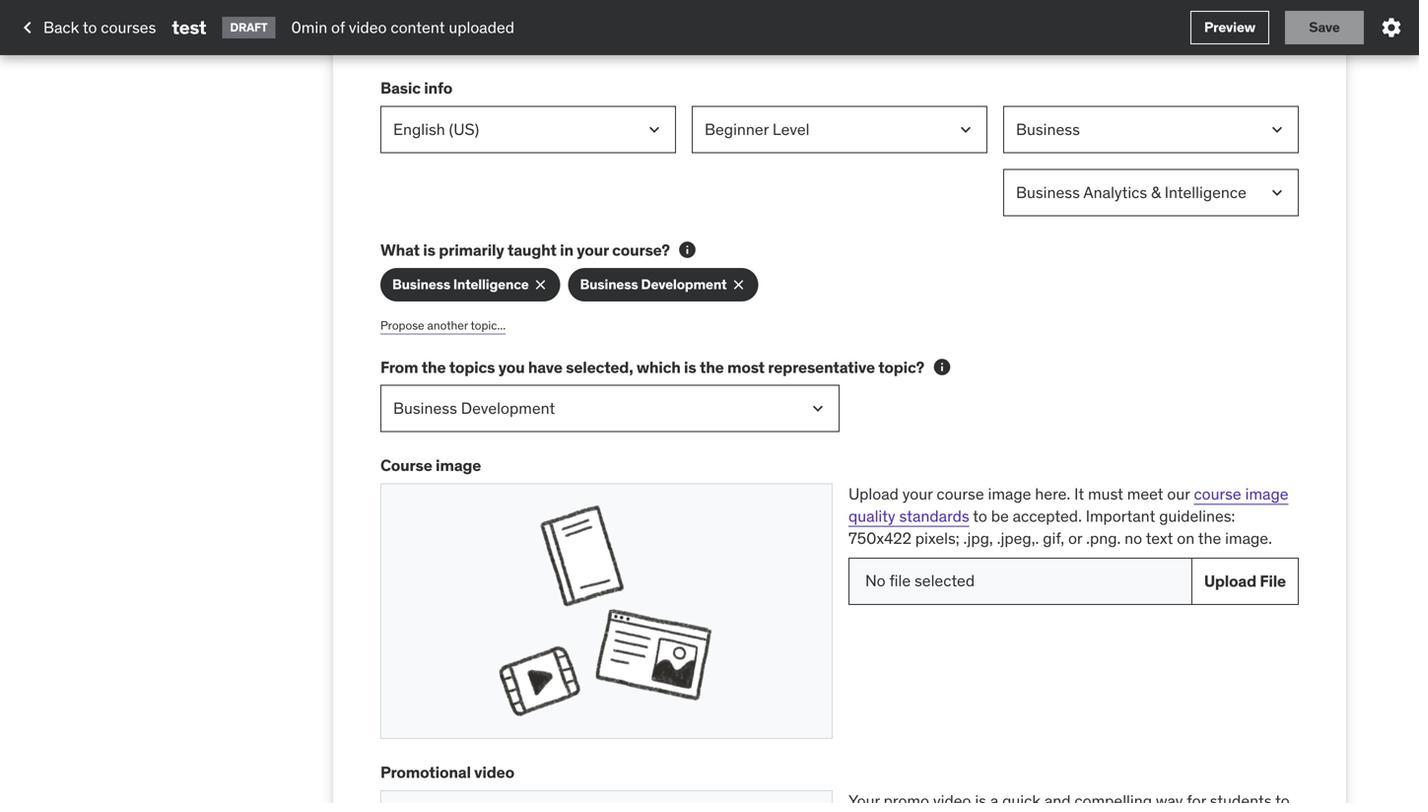 Task type: vqa. For each thing, say whether or not it's contained in the screenshot.
plans & pricing link
no



Task type: describe. For each thing, give the bounding box(es) containing it.
.jpeg,.
[[997, 529, 1040, 549]]

image.
[[1226, 529, 1273, 549]]

no
[[1125, 529, 1143, 549]]

propose
[[381, 318, 425, 333]]

text
[[1146, 529, 1174, 549]]

you
[[499, 357, 525, 378]]

promotional
[[381, 762, 471, 783]]

no file selected
[[866, 571, 975, 591]]

course inside course image quality standards
[[1195, 484, 1242, 505]]

1 horizontal spatial the
[[700, 357, 724, 378]]

test
[[172, 15, 206, 39]]

draft
[[230, 20, 268, 35]]

course image
[[381, 456, 481, 476]]

info
[[424, 78, 453, 98]]

0 horizontal spatial your
[[577, 240, 609, 260]]

1 horizontal spatial your
[[903, 484, 933, 505]]

description should have minimum 200 words.
[[381, 39, 622, 54]]

get info image for what is primarily taught in your course?
[[678, 240, 698, 260]]

our
[[1168, 484, 1191, 505]]

no
[[866, 571, 886, 591]]

deselect image
[[533, 277, 549, 293]]

back to courses link
[[16, 11, 156, 44]]

accepted.
[[1013, 506, 1083, 527]]

1 horizontal spatial have
[[528, 357, 563, 378]]

from the topics you have selected, which is the most representative topic?
[[381, 357, 925, 378]]

basic
[[381, 78, 421, 98]]

business development
[[580, 275, 727, 293]]

0min of video content uploaded
[[291, 17, 515, 37]]

in
[[560, 240, 574, 260]]

standards
[[900, 506, 970, 527]]

medium image
[[16, 16, 39, 39]]

gif,
[[1043, 529, 1065, 549]]

0 horizontal spatial is
[[423, 240, 436, 260]]

business for business intelligence
[[392, 275, 451, 293]]

.jpg,
[[964, 529, 994, 549]]

save button
[[1286, 11, 1365, 44]]

primarily
[[439, 240, 504, 260]]

propose another topic...
[[381, 318, 506, 333]]

content
[[391, 17, 445, 37]]

must
[[1089, 484, 1124, 505]]

topic...
[[471, 318, 506, 333]]

preview
[[1205, 18, 1256, 36]]

1 course from the left
[[937, 484, 985, 505]]

upload file
[[1205, 571, 1287, 591]]

another
[[427, 318, 468, 333]]

quality
[[849, 506, 896, 527]]

pixels;
[[916, 529, 960, 549]]

the inside to be accepted. important guidelines: 750x422 pixels; .jpg, .jpeg,. gif, or .png. no text on the image.
[[1199, 529, 1222, 549]]

0 horizontal spatial the
[[422, 357, 446, 378]]

save
[[1310, 18, 1341, 36]]

minimum
[[510, 39, 559, 54]]

business intelligence button
[[381, 268, 561, 301]]

here.
[[1036, 484, 1071, 505]]

guidelines:
[[1160, 506, 1236, 527]]

course image quality standards
[[849, 484, 1289, 527]]

course
[[381, 456, 433, 476]]

important
[[1086, 506, 1156, 527]]

preview link
[[1191, 11, 1270, 44]]

topics
[[449, 357, 495, 378]]

image for course image quality standards
[[1246, 484, 1289, 505]]

image for course image
[[436, 456, 481, 476]]

words.
[[587, 39, 622, 54]]

meet
[[1128, 484, 1164, 505]]

propose another topic... button
[[381, 317, 506, 334]]



Task type: locate. For each thing, give the bounding box(es) containing it.
most
[[728, 357, 765, 378]]

0 vertical spatial get info image
[[678, 240, 698, 260]]

get info image
[[678, 240, 698, 260], [933, 357, 953, 377]]

0 horizontal spatial upload
[[849, 484, 899, 505]]

on
[[1178, 529, 1195, 549]]

upload your course image here. it must meet our
[[849, 484, 1195, 505]]

have
[[483, 39, 507, 54], [528, 357, 563, 378]]

back
[[43, 17, 79, 37]]

the right from
[[422, 357, 446, 378]]

0 horizontal spatial have
[[483, 39, 507, 54]]

business
[[392, 275, 451, 293], [580, 275, 638, 293]]

1 vertical spatial have
[[528, 357, 563, 378]]

get info image right topic?
[[933, 357, 953, 377]]

description
[[381, 39, 442, 54]]

the left most
[[700, 357, 724, 378]]

is
[[423, 240, 436, 260], [684, 357, 697, 378]]

your
[[577, 240, 609, 260], [903, 484, 933, 505]]

selected,
[[566, 357, 634, 378]]

upload
[[849, 484, 899, 505], [1205, 571, 1257, 591]]

0 vertical spatial video
[[349, 17, 387, 37]]

course up the standards
[[937, 484, 985, 505]]

1 horizontal spatial to
[[973, 506, 988, 527]]

750x422
[[849, 529, 912, 549]]

business down the course?
[[580, 275, 638, 293]]

is right what
[[423, 240, 436, 260]]

Insert your course description. text field
[[381, 0, 1300, 30]]

0 horizontal spatial get info image
[[678, 240, 698, 260]]

to right "back"
[[83, 17, 97, 37]]

have down uploaded
[[483, 39, 507, 54]]

course
[[937, 484, 985, 505], [1195, 484, 1242, 505]]

file
[[890, 571, 911, 591]]

to inside to be accepted. important guidelines: 750x422 pixels; .jpg, .jpeg,. gif, or .png. no text on the image.
[[973, 506, 988, 527]]

business down what
[[392, 275, 451, 293]]

basic info
[[381, 78, 453, 98]]

which
[[637, 357, 681, 378]]

course up guidelines: at the right bottom
[[1195, 484, 1242, 505]]

image
[[436, 456, 481, 476], [988, 484, 1032, 505], [1246, 484, 1289, 505]]

1 horizontal spatial image
[[988, 484, 1032, 505]]

0 horizontal spatial to
[[83, 17, 97, 37]]

upload for upload your course image here. it must meet our
[[849, 484, 899, 505]]

topic?
[[879, 357, 925, 378]]

200
[[562, 39, 584, 54]]

the
[[422, 357, 446, 378], [700, 357, 724, 378], [1199, 529, 1222, 549]]

upload left file
[[1205, 571, 1257, 591]]

your up the standards
[[903, 484, 933, 505]]

it
[[1075, 484, 1085, 505]]

what
[[381, 240, 420, 260]]

the right on
[[1199, 529, 1222, 549]]

image up image.
[[1246, 484, 1289, 505]]

business inside 'button'
[[580, 275, 638, 293]]

1 business from the left
[[392, 275, 451, 293]]

0 vertical spatial have
[[483, 39, 507, 54]]

be
[[992, 506, 1009, 527]]

0 horizontal spatial video
[[349, 17, 387, 37]]

.png.
[[1087, 529, 1121, 549]]

2 horizontal spatial the
[[1199, 529, 1222, 549]]

1 vertical spatial is
[[684, 357, 697, 378]]

development
[[641, 275, 727, 293]]

get info image up development
[[678, 240, 698, 260]]

courses
[[101, 17, 156, 37]]

back to courses
[[43, 17, 156, 37]]

intelligence
[[453, 275, 529, 293]]

0 horizontal spatial business
[[392, 275, 451, 293]]

1 vertical spatial to
[[973, 506, 988, 527]]

upload for upload file
[[1205, 571, 1257, 591]]

0 horizontal spatial course
[[937, 484, 985, 505]]

of
[[331, 17, 345, 37]]

1 horizontal spatial business
[[580, 275, 638, 293]]

selected
[[915, 571, 975, 591]]

1 vertical spatial your
[[903, 484, 933, 505]]

business for business development
[[580, 275, 638, 293]]

business development button
[[568, 268, 759, 301]]

1 vertical spatial video
[[474, 762, 515, 783]]

1 horizontal spatial is
[[684, 357, 697, 378]]

taught
[[508, 240, 557, 260]]

video right of
[[349, 17, 387, 37]]

0 vertical spatial upload
[[849, 484, 899, 505]]

0 horizontal spatial image
[[436, 456, 481, 476]]

1 vertical spatial upload
[[1205, 571, 1257, 591]]

1 horizontal spatial upload
[[1205, 571, 1257, 591]]

course image quality standards link
[[849, 484, 1289, 527]]

deselect image
[[731, 277, 747, 293]]

1 horizontal spatial video
[[474, 762, 515, 783]]

file
[[1261, 571, 1287, 591]]

get info image for from the topics you have selected, which is the most representative topic?
[[933, 357, 953, 377]]

upload up quality
[[849, 484, 899, 505]]

2 business from the left
[[580, 275, 638, 293]]

2 course from the left
[[1195, 484, 1242, 505]]

from
[[381, 357, 418, 378]]

0 vertical spatial to
[[83, 17, 97, 37]]

course?
[[612, 240, 670, 260]]

1 vertical spatial get info image
[[933, 357, 953, 377]]

1 horizontal spatial course
[[1195, 484, 1242, 505]]

to
[[83, 17, 97, 37], [973, 506, 988, 527]]

to left 'be'
[[973, 506, 988, 527]]

2 horizontal spatial image
[[1246, 484, 1289, 505]]

image up 'be'
[[988, 484, 1032, 505]]

uploaded
[[449, 17, 515, 37]]

video
[[349, 17, 387, 37], [474, 762, 515, 783]]

course settings image
[[1380, 16, 1404, 39]]

what is primarily taught in your course?
[[381, 240, 670, 260]]

business intelligence
[[392, 275, 529, 293]]

0min
[[291, 17, 328, 37]]

1 horizontal spatial get info image
[[933, 357, 953, 377]]

to be accepted. important guidelines: 750x422 pixels; .jpg, .jpeg,. gif, or .png. no text on the image.
[[849, 506, 1273, 549]]

promotional video
[[381, 762, 515, 783]]

image inside course image quality standards
[[1246, 484, 1289, 505]]

placeholder image
[[382, 792, 832, 804]]

have right you
[[528, 357, 563, 378]]

0 vertical spatial your
[[577, 240, 609, 260]]

or
[[1069, 529, 1083, 549]]

is right which
[[684, 357, 697, 378]]

business inside button
[[392, 275, 451, 293]]

should
[[444, 39, 480, 54]]

representative
[[768, 357, 876, 378]]

video right promotional
[[474, 762, 515, 783]]

0 vertical spatial is
[[423, 240, 436, 260]]

your right the in on the top
[[577, 240, 609, 260]]

image right course
[[436, 456, 481, 476]]



